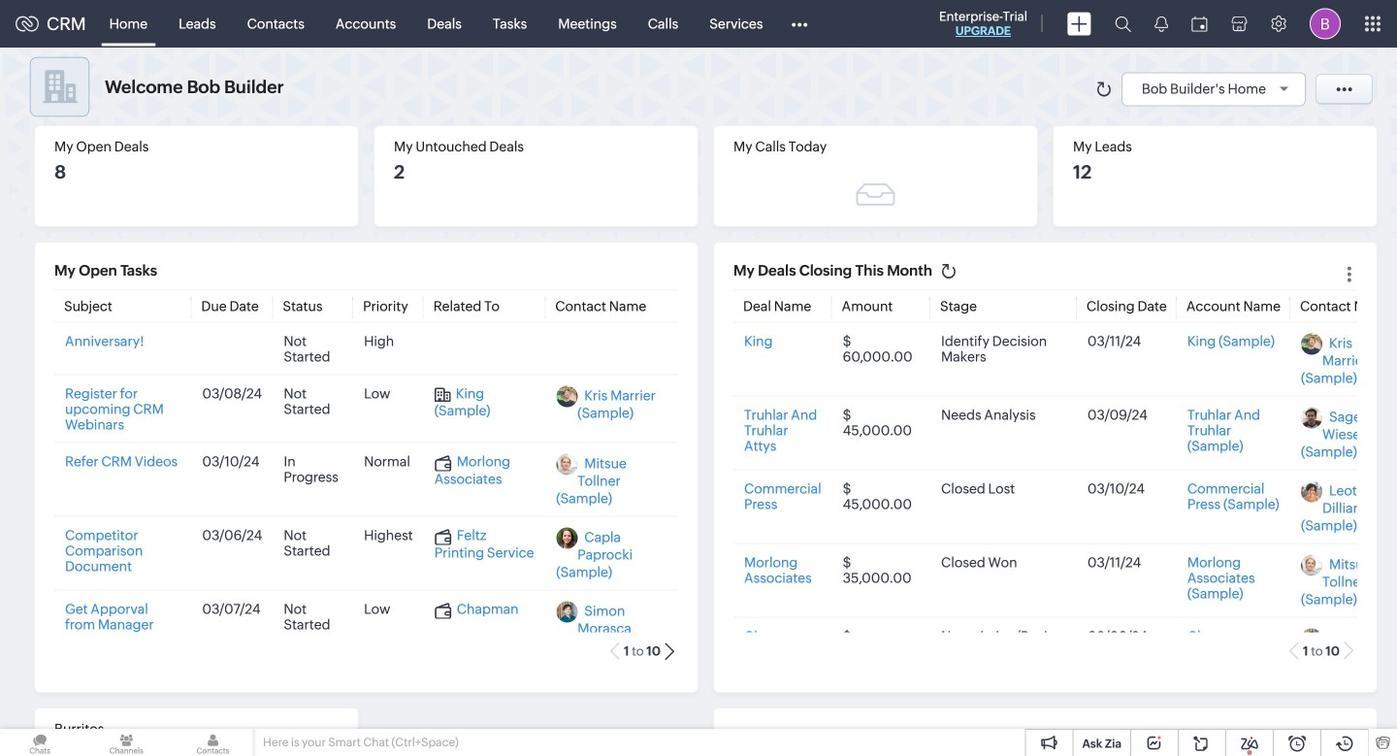 Task type: locate. For each thing, give the bounding box(es) containing it.
logo image
[[16, 16, 39, 32]]

contacts image
[[173, 729, 253, 756]]

create menu element
[[1056, 0, 1104, 47]]

signals image
[[1155, 16, 1169, 32]]

search element
[[1104, 0, 1143, 48]]

create menu image
[[1068, 12, 1092, 35]]

Other Modules field
[[779, 8, 821, 39]]

search image
[[1115, 16, 1132, 32]]

profile element
[[1299, 0, 1353, 47]]

signals element
[[1143, 0, 1180, 48]]

channels image
[[87, 729, 166, 756]]



Task type: vqa. For each thing, say whether or not it's contained in the screenshot.
Other Modules FIELD
yes



Task type: describe. For each thing, give the bounding box(es) containing it.
calendar image
[[1192, 16, 1208, 32]]

profile image
[[1310, 8, 1341, 39]]

chats image
[[0, 729, 80, 756]]



